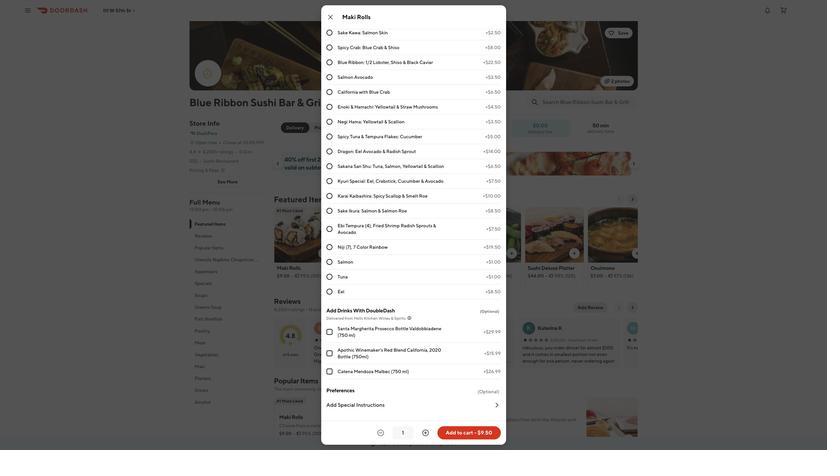 Task type: locate. For each thing, give the bounding box(es) containing it.
None radio
[[327, 15, 333, 21], [327, 74, 333, 80], [327, 89, 333, 95], [327, 104, 333, 110], [327, 134, 333, 140], [327, 149, 333, 155], [327, 193, 333, 199], [327, 208, 333, 214], [327, 226, 333, 232], [327, 289, 333, 295], [327, 15, 333, 21], [327, 74, 333, 80], [327, 89, 333, 95], [327, 104, 333, 110], [327, 134, 333, 140], [327, 149, 333, 155], [327, 193, 333, 199], [327, 208, 333, 214], [327, 226, 333, 232], [327, 289, 333, 295]]

0 horizontal spatial delivery
[[529, 129, 545, 134]]

0 horizontal spatial 4,200+
[[203, 149, 218, 155]]

california up enoki
[[338, 90, 358, 95]]

2
[[612, 79, 614, 84], [318, 156, 321, 163]]

#1 most liked down featured items heading
[[277, 209, 303, 213]]

$9.50 for $9.50 •
[[279, 432, 292, 437]]

rolls.
[[357, 424, 367, 429]]

kyuri
[[338, 179, 349, 184]]

2 horizontal spatial • doordash order
[[566, 338, 598, 343]]

appetizers button
[[190, 266, 266, 278]]

previous button of carousel image
[[275, 161, 281, 167], [617, 197, 622, 202]]

• doordash order right 3/28/22
[[566, 338, 598, 343]]

2 sake from the top
[[338, 209, 348, 214]]

and right the atlantic
[[568, 418, 576, 423]]

sushi inside choose from sushi options from both the atlantic and pacific ocean.
[[492, 418, 503, 423]]

to for $10
[[348, 156, 353, 163]]

drinks
[[338, 308, 352, 314], [195, 388, 208, 394]]

atlantic
[[551, 418, 567, 423]]

0 vertical spatial and
[[347, 387, 355, 392]]

items up commonly
[[300, 377, 318, 386]]

sprouts
[[416, 223, 433, 229]]

drinks up the alcohol
[[195, 388, 208, 394]]

spicy left the "crab:"
[[338, 45, 349, 50]]

+$1.00 for tuna
[[487, 275, 501, 280]]

0 vertical spatial +$7.50
[[487, 179, 501, 184]]

spicy down the group
[[338, 134, 349, 139]]

radish up 40welcome,
[[387, 149, 401, 154]]

2 • doordash order from the left
[[459, 338, 491, 343]]

2 right first
[[318, 156, 321, 163]]

maki rolls choose from a variety of special maki rolls.
[[279, 415, 367, 429]]

cucumber
[[400, 134, 423, 139], [398, 179, 420, 184]]

california,
[[407, 348, 429, 353]]

featured items heading
[[274, 194, 329, 205]]

0 vertical spatial spicy
[[338, 45, 349, 50]]

blue ribbon sushi bar & grill image
[[190, 21, 638, 91], [195, 61, 221, 86]]

with inside 40% off first 2 orders up to $10 off with 40welcome, valid on subtotals $15
[[373, 156, 385, 163]]

1 vertical spatial #1
[[277, 399, 281, 404]]

popular up utensils
[[195, 246, 211, 251]]

1 pm from the left
[[202, 207, 209, 212]]

1 horizontal spatial to
[[445, 441, 450, 447]]

0 vertical spatial #1 most liked
[[277, 209, 303, 213]]

add for add special instructions
[[327, 402, 337, 409]]

0 vertical spatial radish
[[387, 149, 401, 154]]

spicy
[[338, 45, 349, 50], [338, 134, 349, 139], [374, 194, 385, 199]]

maki rolls inside dialog
[[342, 14, 371, 20]]

1 +$3.50 from the top
[[486, 75, 501, 80]]

1 vertical spatial of
[[326, 424, 330, 429]]

up
[[340, 156, 347, 163], [438, 441, 444, 447]]

1 horizontal spatial 2
[[612, 79, 614, 84]]

4,200+ ratings •
[[203, 149, 238, 155]]

up left $5
[[438, 441, 444, 447]]

from inside the add drinks with doubledash group
[[345, 316, 353, 321]]

store info
[[190, 120, 220, 127]]

1 horizontal spatial featured
[[274, 195, 307, 204]]

- right the cart
[[475, 430, 477, 436]]

add item to cart image
[[447, 251, 452, 256], [509, 251, 515, 256], [572, 251, 577, 256], [635, 251, 640, 256], [442, 438, 447, 443], [626, 438, 632, 443]]

yellowtail up "spicy tuna & tempura flakes: cucumber"
[[363, 119, 384, 125]]

sushi image
[[337, 208, 396, 263], [587, 398, 638, 450]]

4,200+ inside reviews 4,200+ ratings • 16 public reviews
[[274, 307, 290, 313]]

16
[[309, 307, 313, 313]]

bottle inside santa margherita prosecco bottle valdobbiadene (750 ml)
[[396, 326, 409, 332]]

Item Search search field
[[543, 99, 633, 106]]

+$7.50 up +$10.00
[[487, 179, 501, 184]]

1 horizontal spatial maki rolls
[[342, 14, 371, 20]]

st
[[126, 8, 131, 13]]

order for k
[[588, 338, 598, 343]]

reviews inside reviews 4,200+ ratings • 16 public reviews
[[274, 297, 301, 306]]

close maki rolls image
[[327, 13, 335, 21]]

up for off
[[438, 441, 444, 447]]

popular inside button
[[195, 246, 211, 251]]

1 horizontal spatial scallion
[[428, 164, 445, 169]]

popular inside the popular items the most commonly ordered items and dishes from this store
[[274, 377, 299, 386]]

group
[[327, 0, 501, 300]]

salad
[[419, 265, 431, 272]]

with up hamachi:
[[359, 90, 368, 95]]

0 vertical spatial scallion
[[388, 119, 405, 125]]

None checkbox
[[327, 351, 333, 357]]

0 vertical spatial -
[[210, 207, 212, 212]]

1 doordash from the left
[[359, 338, 377, 343]]

92%
[[486, 432, 495, 437]]

0 horizontal spatial maki rolls
[[277, 265, 301, 272]]

$3.75 down pacific
[[464, 432, 475, 437]]

roe right 'smelt'
[[419, 194, 428, 199]]

111
[[103, 8, 109, 13]]

add left 'special'
[[327, 402, 337, 409]]

alcohol button
[[190, 397, 266, 409]]

add up delivered
[[327, 308, 337, 314]]

0 horizontal spatial featured items
[[195, 222, 226, 227]]

1 horizontal spatial roe
[[419, 194, 428, 199]]

1 horizontal spatial popular
[[274, 377, 299, 386]]

1 horizontal spatial 4,200+
[[274, 307, 290, 313]]

featured items down on
[[274, 195, 329, 204]]

& inside the add drinks with doubledash group
[[391, 316, 394, 321]]

95%
[[301, 274, 310, 279], [555, 274, 564, 279], [302, 432, 311, 437]]

with up sake kawa: salmon skin
[[359, 15, 368, 20]]

featured inside heading
[[274, 195, 307, 204]]

sake for sake ikura: salmon & salmon roe
[[338, 209, 348, 214]]

bottle
[[396, 326, 409, 332], [338, 355, 351, 360]]

0 horizontal spatial 4.8
[[190, 149, 196, 155]]

(optional) inside the add drinks with doubledash group
[[480, 309, 500, 314]]

public
[[314, 307, 327, 313]]

12:00
[[190, 207, 202, 212]]

reviews inside button
[[195, 234, 212, 239]]

1 vertical spatial #1 most liked
[[277, 399, 303, 404]]

order methods option group
[[281, 123, 335, 133]]

3 • doordash order from the left
[[566, 338, 598, 343]]

0 vertical spatial +$6.50
[[486, 90, 501, 95]]

next button of carousel image
[[632, 161, 637, 167], [630, 197, 636, 202]]

shellfish
[[205, 317, 222, 322]]

Delivery radio
[[281, 123, 309, 133]]

0 horizontal spatial eel
[[338, 289, 345, 295]]

95% down platter
[[555, 274, 564, 279]]

maki button
[[190, 361, 266, 373]]

2 +$6.50 from the top
[[486, 164, 501, 169]]

both
[[532, 418, 542, 423]]

0 horizontal spatial featured
[[195, 222, 213, 227]]

brendan r
[[329, 325, 354, 332]]

open menu image
[[24, 6, 32, 14]]

0 horizontal spatial • doordash order
[[357, 338, 389, 343]]

+$8.50
[[486, 209, 501, 214], [486, 289, 501, 295]]

items inside heading
[[309, 195, 329, 204]]

crab for california with blue crab
[[380, 90, 390, 95]]

sake left ikura:
[[338, 209, 348, 214]]

fish shellfish
[[195, 317, 222, 322]]

0 horizontal spatial reviews
[[195, 234, 212, 239]]

+$29.99
[[484, 330, 501, 335]]

liked for edamame image
[[482, 209, 492, 213]]

featured down valid
[[274, 195, 307, 204]]

+$26.99
[[484, 369, 501, 375]]

0 vertical spatial previous button of carousel image
[[275, 161, 281, 167]]

k up 3/28/22
[[559, 325, 562, 332]]

drinks inside drinks button
[[195, 388, 208, 394]]

store
[[190, 120, 206, 127]]

2 +$7.50 from the top
[[487, 227, 501, 232]]

fish
[[195, 317, 204, 322]]

grill
[[306, 96, 326, 109]]

salmon up sushi $3.75
[[338, 260, 354, 265]]

1 • doordash order from the left
[[357, 338, 389, 343]]

add item to cart image for the leftmost "maki rolls" image
[[321, 251, 326, 256]]

(94)
[[496, 432, 505, 437]]

1 horizontal spatial up
[[438, 441, 444, 447]]

info
[[207, 120, 220, 127]]

95% for deluxe
[[555, 274, 564, 279]]

0 vertical spatial california
[[338, 15, 358, 20]]

20%
[[418, 441, 429, 447]]

sushi deluxe platter image
[[526, 208, 584, 263]]

tuna down niji
[[338, 275, 348, 280]]

meat
[[195, 341, 206, 346]]

0 vertical spatial sake
[[338, 30, 348, 35]]

crab up lobster,
[[373, 45, 384, 50]]

with up 'tuna,'
[[373, 156, 385, 163]]

from left a
[[297, 424, 306, 429]]

off up on
[[298, 156, 305, 163]]

from left hells
[[345, 316, 353, 321]]

reviews for reviews 4,200+ ratings • 16 public reviews
[[274, 297, 301, 306]]

spicy for spicy tuna & tempura flakes: cucumber
[[338, 134, 349, 139]]

1 horizontal spatial $3.75
[[464, 432, 475, 437]]

$3.75
[[340, 274, 352, 279], [464, 432, 475, 437]]

0 vertical spatial ratings
[[219, 149, 234, 155]]

1 horizontal spatial doordash
[[461, 338, 479, 343]]

1 vertical spatial tuna
[[338, 275, 348, 280]]

1 +$8.50 from the top
[[486, 209, 501, 214]]

None checkbox
[[327, 329, 333, 335], [327, 369, 333, 375], [327, 329, 333, 335], [327, 369, 333, 375]]

sushi up ocean.
[[492, 418, 503, 423]]

rolls inside the maki rolls choose from a variety of special maki rolls.
[[292, 415, 303, 421]]

4,200+ down now
[[203, 149, 218, 155]]

1 california from the top
[[338, 15, 358, 20]]

• doordash order down +$29.99 on the right bottom
[[459, 338, 491, 343]]

poultry
[[195, 329, 210, 334]]

add inside add review button
[[578, 305, 587, 311]]

shiso right lobster,
[[391, 60, 402, 65]]

0 vertical spatial of
[[283, 353, 287, 358]]

karai
[[338, 194, 349, 199]]

r
[[350, 325, 354, 332]]

add inside add to cart - $9.50 button
[[446, 430, 456, 436]]

0 vertical spatial rolls
[[357, 14, 371, 20]]

2 california from the top
[[338, 90, 358, 95]]

10:05
[[243, 140, 256, 145], [213, 207, 225, 212]]

• right $$$
[[200, 159, 202, 164]]

sushi for blue
[[251, 96, 277, 109]]

maki rolls image
[[274, 208, 333, 263], [402, 398, 454, 450]]

2 doordash from the left
[[461, 338, 479, 343]]

2 +$1.00 from the top
[[487, 275, 501, 280]]

sake for sake kawa: salmon skin
[[338, 30, 348, 35]]

sushi down (7),
[[340, 265, 352, 272]]

• right now
[[219, 140, 221, 145]]

0 vertical spatial maki rolls image
[[274, 208, 333, 263]]

+$1.00 for salmon
[[487, 260, 501, 265]]

doordash for k
[[569, 338, 587, 343]]

vegetables
[[195, 353, 219, 358]]

1 horizontal spatial drinks
[[338, 308, 352, 314]]

off right 20%
[[430, 441, 437, 447]]

+$3.50 down the +$4.50
[[486, 119, 501, 125]]

ratings up restaurant
[[219, 149, 234, 155]]

delivery
[[286, 125, 304, 131]]

greens soup button
[[190, 302, 266, 314]]

rolls inside dialog
[[357, 14, 371, 20]]

sushi $3.75
[[340, 265, 352, 279]]

items left karai
[[309, 195, 329, 204]]

cucumber up 'smelt'
[[398, 179, 420, 184]]

$3.75 down (7),
[[340, 274, 352, 279]]

add item to cart image for osuimono 'image'
[[635, 251, 640, 256]]

+$3.50 for negi hama: yellowtail & scallion
[[486, 119, 501, 125]]

liked down featured items heading
[[293, 209, 303, 213]]

2 +$3.50 from the top
[[486, 119, 501, 125]]

ratings
[[219, 149, 234, 155], [291, 307, 305, 313]]

(136)
[[624, 274, 634, 279]]

1 add item to cart image from the left
[[321, 251, 326, 256]]

store
[[390, 387, 400, 392]]

items up napkins
[[212, 246, 224, 251]]

+$4.50
[[486, 104, 501, 110]]

+$3.50 down the "+$22.50"
[[486, 75, 501, 80]]

• right the cart
[[477, 432, 479, 437]]

1 vertical spatial with
[[359, 90, 368, 95]]

0 horizontal spatial tuna
[[338, 275, 348, 280]]

1 vertical spatial 4.8
[[286, 332, 296, 340]]

california
[[338, 15, 358, 20], [338, 90, 358, 95]]

3 doordash from the left
[[569, 338, 587, 343]]

2 left photos
[[612, 79, 614, 84]]

eel
[[355, 149, 362, 154], [338, 289, 345, 295]]

featured items
[[274, 195, 329, 204], [195, 222, 226, 227]]

popular items
[[195, 246, 224, 251]]

(156)
[[502, 274, 512, 279]]

• left 16
[[306, 307, 308, 313]]

111 w 57th st button
[[103, 8, 136, 13]]

1 horizontal spatial eel
[[355, 149, 362, 154]]

fee
[[546, 129, 553, 134]]

1 vertical spatial crab
[[380, 90, 390, 95]]

add drinks with doubledash group
[[327, 308, 501, 380]]

maki inside button
[[195, 364, 205, 370]]

0 horizontal spatial popular
[[195, 246, 211, 251]]

0 vertical spatial to
[[348, 156, 353, 163]]

2 +$8.50 from the top
[[486, 289, 501, 295]]

most
[[283, 387, 293, 392]]

1 +$7.50 from the top
[[487, 179, 501, 184]]

most down featured items heading
[[282, 209, 292, 213]]

1 vertical spatial choose
[[279, 424, 296, 429]]

add up $5
[[446, 430, 456, 436]]

pickup
[[315, 125, 330, 131]]

1 vertical spatial popular
[[274, 377, 299, 386]]

choose inside choose from sushi options from both the atlantic and pacific ocean.
[[464, 418, 480, 423]]

(310) down variety
[[312, 432, 323, 437]]

now
[[208, 140, 217, 145]]

1 +$6.50 from the top
[[486, 90, 501, 95]]

add item to cart image for sushi deluxe platter image
[[572, 251, 577, 256]]

to up sakana in the top of the page
[[348, 156, 353, 163]]

2 vertical spatial to
[[445, 441, 450, 447]]

2 pm from the left
[[226, 207, 233, 212]]

$10
[[354, 156, 364, 163]]

and
[[347, 387, 355, 392], [568, 418, 576, 423]]

+$8.50 down 99%
[[486, 289, 501, 295]]

yellowtail down 40welcome,
[[403, 164, 423, 169]]

#1 down featured items heading
[[277, 209, 281, 213]]

featured down 12:00
[[195, 222, 213, 227]]

eel up reviews
[[338, 289, 345, 295]]

0 vertical spatial sushi image
[[337, 208, 396, 263]]

(750 right malbec
[[391, 369, 402, 375]]

sake left kawa:
[[338, 30, 348, 35]]

up inside 40% off first 2 orders up to $10 off with 40welcome, valid on subtotals $15
[[340, 156, 347, 163]]

1 +$1.00 from the top
[[487, 260, 501, 265]]

0 horizontal spatial add item to cart image
[[321, 251, 326, 256]]

0 horizontal spatial roe
[[399, 209, 407, 214]]

rainbow
[[370, 245, 388, 250]]

0 vertical spatial 2
[[612, 79, 614, 84]]

(750 down santa
[[338, 333, 348, 338]]

- inside add to cart - $9.50 button
[[475, 430, 477, 436]]

2 delivery from the left
[[529, 129, 545, 134]]

a
[[307, 424, 310, 429]]

brendan
[[329, 325, 349, 332]]

(optional) up +$29.99 on the right bottom
[[480, 309, 500, 314]]

+$10.00
[[483, 194, 501, 199]]

order inside button
[[359, 125, 372, 131]]

1 vertical spatial $3.75
[[464, 432, 475, 437]]

shrimp
[[385, 223, 400, 229]]

sakana
[[338, 164, 353, 169]]

1 horizontal spatial delivery
[[588, 129, 604, 134]]

0 vertical spatial 95% (310)
[[301, 274, 322, 279]]

(4),
[[365, 223, 372, 229]]

none checkbox inside the add drinks with doubledash group
[[327, 351, 333, 357]]

photos
[[615, 79, 630, 84]]

order for b
[[378, 338, 389, 343]]

1 horizontal spatial • doordash order
[[459, 338, 491, 343]]

of right variety
[[326, 424, 330, 429]]

None radio
[[327, 30, 333, 36], [327, 45, 333, 51], [327, 59, 333, 65], [327, 119, 333, 125], [327, 164, 333, 170], [327, 178, 333, 184], [327, 245, 333, 250], [327, 259, 333, 265], [327, 274, 333, 280], [327, 30, 333, 36], [327, 45, 333, 51], [327, 59, 333, 65], [327, 119, 333, 125], [327, 164, 333, 170], [327, 178, 333, 184], [327, 245, 333, 250], [327, 259, 333, 265], [327, 274, 333, 280]]

the
[[274, 387, 282, 392]]

0 vertical spatial 4,200+
[[203, 149, 218, 155]]

edamame
[[465, 265, 489, 272]]

+$6.50 up the +$4.50
[[486, 90, 501, 95]]

1 horizontal spatial pm
[[226, 207, 233, 212]]

of inside the maki rolls choose from a variety of special maki rolls.
[[326, 424, 330, 429]]

kanikama
[[369, 15, 390, 20]]

salmon left skin
[[363, 30, 378, 35]]

1 horizontal spatial choose
[[464, 418, 480, 423]]

to inside 40% off first 2 orders up to $10 off with 40welcome, valid on subtotals $15
[[348, 156, 353, 163]]

pm down menu
[[202, 207, 209, 212]]

1 vertical spatial spicy
[[338, 134, 349, 139]]

2 add item to cart image from the left
[[384, 251, 389, 256]]

order up red
[[378, 338, 389, 343]]

(750 inside santa margherita prosecco bottle valdobbiadene (750 ml)
[[338, 333, 348, 338]]

ml) down r
[[349, 333, 356, 338]]

95% up reviews 4,200+ ratings • 16 public reviews
[[301, 274, 310, 279]]

add item to cart image
[[321, 251, 326, 256], [384, 251, 389, 256]]

eel up $10
[[355, 149, 362, 154]]

0 horizontal spatial sushi image
[[337, 208, 396, 263]]

0 horizontal spatial and
[[347, 387, 355, 392]]

1 vertical spatial previous button of carousel image
[[617, 197, 622, 202]]

0 horizontal spatial -
[[210, 207, 212, 212]]

0 horizontal spatial $3.75
[[340, 274, 352, 279]]

add inside add special instructions button
[[327, 402, 337, 409]]

to left the cart
[[458, 430, 463, 436]]

2 vertical spatial with
[[373, 156, 385, 163]]

1 vertical spatial +$6.50
[[486, 164, 501, 169]]

1 vertical spatial -
[[475, 430, 477, 436]]

1 vertical spatial 2
[[318, 156, 321, 163]]

1 sake from the top
[[338, 30, 348, 35]]

(310) up reviews 4,200+ ratings • 16 public reviews
[[311, 274, 322, 279]]

1 vertical spatial 10:05
[[213, 207, 225, 212]]

Current quantity is 1 number field
[[397, 430, 410, 437]]

maki inside the maki rolls choose from a variety of special maki rolls.
[[279, 415, 291, 421]]

1 vertical spatial radish
[[401, 223, 415, 229]]

radish inside ebi tempura (4), fried shrimp radish sprouts & avocado
[[401, 223, 415, 229]]

tempura up 'dragon: eel avocado & radish sprout'
[[365, 134, 384, 139]]

santa margherita prosecco bottle valdobbiadene (750 ml)
[[338, 326, 442, 338]]

reviews for reviews
[[195, 234, 212, 239]]

• doordash order up winemaker's
[[357, 338, 389, 343]]

1 delivery from the left
[[588, 129, 604, 134]]

+$7.50
[[487, 179, 501, 184], [487, 227, 501, 232]]

+$8.50 for eel
[[486, 289, 501, 295]]

most down most
[[282, 399, 292, 404]]

0 vertical spatial popular
[[195, 246, 211, 251]]

niji
[[338, 245, 345, 250]]

+$8.50 for sake ikura: salmon & salmon roe
[[486, 209, 501, 214]]

order down add review button
[[588, 338, 598, 343]]

of left '5' on the bottom left
[[283, 353, 287, 358]]

add
[[578, 305, 587, 311], [327, 308, 337, 314], [327, 402, 337, 409], [446, 430, 456, 436]]

ml) down blend
[[403, 369, 409, 375]]

111 w 57th st
[[103, 8, 131, 13]]

malbec
[[375, 369, 391, 375]]

$15
[[331, 164, 340, 171]]

#1 most liked down most
[[277, 399, 303, 404]]

san
[[354, 164, 362, 169]]

add inside group
[[327, 308, 337, 314]]

ml)
[[349, 333, 356, 338], [403, 369, 409, 375]]

delivery inside $0.00 delivery fee
[[529, 129, 545, 134]]

1 vertical spatial sushi image
[[587, 398, 638, 450]]

order down negi hama: yellowtail & scallion
[[359, 125, 372, 131]]

radish down the #3
[[401, 223, 415, 229]]

1 horizontal spatial ratings
[[291, 307, 305, 313]]

doordash for b
[[359, 338, 377, 343]]

enoki
[[338, 104, 350, 110]]

+$7.50 up +$19.50
[[487, 227, 501, 232]]

1 horizontal spatial -
[[475, 430, 477, 436]]

$3.75 inside sushi $3.75
[[340, 274, 352, 279]]

items inside button
[[212, 246, 224, 251]]

liked for the leftmost "maki rolls" image
[[293, 209, 303, 213]]

popular for popular items
[[195, 246, 211, 251]]

0 vertical spatial roe
[[419, 194, 428, 199]]

+$1.00 left (156)
[[487, 275, 501, 280]]

with for kanikama
[[359, 15, 368, 20]]

winemaker's
[[356, 348, 383, 353]]

sushi left bar
[[251, 96, 277, 109]]

blue up store
[[190, 96, 212, 109]]

blue ribbon: 1/2 lobster, shiso & black caviar
[[338, 60, 433, 65]]

0 horizontal spatial maki rolls image
[[274, 208, 333, 263]]

santa
[[338, 326, 350, 332]]

1 vertical spatial rolls
[[289, 265, 301, 272]]

0 vertical spatial up
[[340, 156, 347, 163]]

0 vertical spatial crab
[[373, 45, 384, 50]]

0 vertical spatial featured
[[274, 195, 307, 204]]

1 vertical spatial california
[[338, 90, 358, 95]]



Task type: vqa. For each thing, say whether or not it's contained in the screenshot.
(12.5
no



Task type: describe. For each thing, give the bounding box(es) containing it.
0 horizontal spatial previous button of carousel image
[[275, 161, 281, 167]]

1 vertical spatial featured items
[[195, 222, 226, 227]]

• right 3/28/22
[[566, 338, 568, 343]]

margherita
[[351, 326, 374, 332]]

0 horizontal spatial off
[[298, 156, 305, 163]]

0 horizontal spatial ratings
[[219, 149, 234, 155]]

95% down a
[[302, 432, 311, 437]]

sushi up $44.00
[[528, 265, 541, 272]]

delivery inside '50 min delivery time'
[[588, 129, 604, 134]]

• inside reviews 4,200+ ratings • 16 public reviews
[[306, 307, 308, 313]]

$44.00
[[528, 274, 544, 279]]

0 vertical spatial (310)
[[311, 274, 322, 279]]

special
[[331, 424, 346, 429]]

tempura inside ebi tempura (4), fried shrimp radish sprouts & avocado
[[346, 223, 364, 229]]

and inside choose from sushi options from both the atlantic and pacific ocean.
[[568, 418, 576, 423]]

1 vertical spatial eel
[[338, 289, 345, 295]]

1 vertical spatial shiso
[[391, 60, 402, 65]]

ikura:
[[349, 209, 361, 214]]

1/2
[[366, 60, 372, 65]]

1 #1 from the top
[[277, 209, 281, 213]]

ebi tempura (4), fried shrimp radish sprouts & avocado
[[338, 223, 437, 235]]

subtotals
[[306, 164, 330, 171]]

dragon:
[[338, 149, 355, 154]]

add review
[[578, 305, 604, 311]]

decrease quantity by 1 image
[[377, 430, 385, 437]]

1 vertical spatial (optional)
[[478, 390, 500, 395]]

choose inside the maki rolls choose from a variety of special maki rolls.
[[279, 424, 296, 429]]

commonly
[[294, 387, 316, 392]]

2 vertical spatial spicy
[[374, 194, 385, 199]]

popular items button
[[190, 242, 266, 254]]

house salad image
[[400, 208, 458, 263]]

d
[[448, 325, 451, 332]]

add for add to cart - $9.50
[[446, 430, 456, 436]]

liked for house salad image
[[419, 209, 429, 213]]

1 horizontal spatial (750
[[391, 369, 402, 375]]

$0.00 delivery fee
[[529, 122, 553, 134]]

fees
[[209, 168, 219, 173]]

california for california with blue crab
[[338, 90, 358, 95]]

+$19.50
[[484, 245, 501, 250]]

+$22.50
[[483, 60, 501, 65]]

blend
[[394, 348, 406, 353]]

dashpass
[[197, 131, 217, 136]]

1 vertical spatial ml)
[[403, 369, 409, 375]]

catena mendoza malbec (750 ml)
[[338, 369, 409, 375]]

most right the #3
[[408, 209, 418, 213]]

this
[[381, 387, 389, 392]]

#3
[[402, 209, 408, 213]]

+$3.50 for salmon avocado
[[486, 75, 501, 80]]

house
[[403, 265, 418, 272]]

save button
[[605, 28, 633, 38]]

kyuri special: eel, crabstick, cucumber & avocado
[[338, 179, 444, 184]]

1 vertical spatial (310)
[[312, 432, 323, 437]]

11/18/21
[[342, 338, 356, 343]]

spicy for spicy crab: blue crab & shiso
[[338, 45, 349, 50]]

• doordash order for k
[[566, 338, 598, 343]]

next image
[[630, 305, 636, 311]]

from up ocean.
[[481, 418, 491, 423]]

50
[[593, 123, 600, 129]]

(7),
[[346, 245, 353, 250]]

1 horizontal spatial tempura
[[365, 134, 384, 139]]

california for california with kanikama (crab stick)
[[338, 15, 358, 20]]

from inside the maki rolls choose from a variety of special maki rolls.
[[297, 424, 306, 429]]

1 vertical spatial scallion
[[428, 164, 445, 169]]

• up reviews link
[[291, 274, 293, 279]]

0 items, open order cart image
[[780, 6, 788, 14]]

sushi for $$$
[[204, 159, 215, 164]]

50 min delivery time
[[588, 123, 615, 134]]

pricing
[[190, 168, 204, 173]]

1 vertical spatial maki rolls image
[[402, 398, 454, 450]]

deluxe
[[542, 265, 558, 272]]

items inside the popular items the most commonly ordered items and dishes from this store
[[300, 377, 318, 386]]

shu:
[[363, 164, 372, 169]]

add for add review
[[578, 305, 587, 311]]

orders
[[322, 156, 339, 163]]

1 horizontal spatial 10:05
[[243, 140, 256, 145]]

drinks inside the add drinks with doubledash group
[[338, 308, 352, 314]]

salmon left the #3
[[382, 209, 398, 214]]

• closes at 10:05 pm
[[219, 140, 264, 145]]

salmon down ribbon:
[[338, 75, 354, 80]]

straw
[[401, 104, 413, 110]]

1 horizontal spatial tuna
[[350, 134, 360, 139]]

from inside the popular items the most commonly ordered items and dishes from this store
[[370, 387, 380, 392]]

liked down commonly
[[293, 399, 303, 404]]

to for $5
[[445, 441, 450, 447]]

2 inside button
[[612, 79, 614, 84]]

notification bell image
[[764, 6, 772, 14]]

platter
[[559, 265, 575, 272]]

time
[[605, 129, 615, 134]]

reviews link
[[274, 297, 301, 306]]

+$6.50 for sakana san shu: tuna, salmon, yellowtail & scallion
[[486, 164, 501, 169]]

to inside button
[[458, 430, 463, 436]]

1 vertical spatial next button of carousel image
[[630, 197, 636, 202]]

with for blue
[[359, 90, 368, 95]]

blue left ribbon:
[[338, 60, 348, 65]]

• down osuimono
[[605, 274, 607, 279]]

w
[[110, 8, 115, 13]]

0 vertical spatial shiso
[[388, 45, 400, 50]]

tuna,
[[373, 164, 384, 169]]

maki inside dialog
[[342, 14, 356, 20]]

pm
[[257, 140, 264, 145]]

1 vertical spatial yellowtail
[[363, 119, 384, 125]]

niji (7), 7 color rainbow
[[338, 245, 388, 250]]

0 horizontal spatial of
[[283, 353, 287, 358]]

2 inside 40% off first 2 orders up to $10 off with 40welcome, valid on subtotals $15
[[318, 156, 321, 163]]

add special instructions
[[327, 402, 385, 409]]

$9.50 for $9.50
[[277, 274, 290, 279]]

5
[[287, 353, 290, 358]]

osuimono image
[[588, 208, 647, 263]]

delivered from hells kitchen wines & spirits image
[[407, 316, 412, 321]]

add item to cart image for edamame image
[[509, 251, 515, 256]]

i
[[424, 325, 426, 332]]

2 horizontal spatial off
[[430, 441, 437, 447]]

crab for spicy crab: blue crab & shiso
[[373, 45, 384, 50]]

2 vertical spatial yellowtail
[[403, 164, 423, 169]]

+$7.50 for ebi tempura (4), fried shrimp radish sprouts & avocado
[[487, 227, 501, 232]]

maki
[[347, 424, 357, 429]]

reviews 4,200+ ratings • 16 public reviews
[[274, 297, 344, 313]]

restaurant
[[216, 159, 239, 164]]

ml) inside santa margherita prosecco bottle valdobbiadene (750 ml)
[[349, 333, 356, 338]]

& inside button
[[205, 168, 208, 173]]

1 vertical spatial 95% (310)
[[302, 432, 323, 437]]

with
[[353, 308, 365, 314]]

most right #2
[[471, 209, 481, 213]]

• right 11/18/21
[[357, 338, 358, 343]]

1 #1 most liked from the top
[[277, 209, 303, 213]]

maki rolls dialog
[[321, 0, 506, 445]]

full
[[190, 199, 201, 206]]

sprout
[[402, 149, 416, 154]]

specials button
[[190, 278, 266, 290]]

blue right the "crab:"
[[363, 45, 372, 50]]

1 vertical spatial cucumber
[[398, 179, 420, 184]]

$9.50 inside add to cart - $9.50 button
[[478, 430, 493, 436]]

1 horizontal spatial k
[[559, 325, 562, 332]]

group containing california with kanikama (crab stick)
[[327, 0, 501, 300]]

alcohol
[[195, 400, 211, 405]]

order for i
[[480, 338, 491, 343]]

at
[[238, 140, 242, 145]]

0 vertical spatial featured items
[[274, 195, 329, 204]]

select 1
[[327, 5, 340, 10]]

up for orders
[[340, 156, 347, 163]]

• down deluxe
[[546, 274, 548, 279]]

#2
[[465, 209, 470, 213]]

sushi for choose
[[492, 418, 503, 423]]

spicy crab: blue crab & shiso
[[338, 45, 400, 50]]

popular for popular items the most commonly ordered items and dishes from this store
[[274, 377, 299, 386]]

$3.75 •
[[464, 432, 479, 437]]

crabstick,
[[376, 179, 397, 184]]

sushi deluxe platter
[[528, 265, 575, 272]]

doordash for i
[[461, 338, 479, 343]]

hamachi:
[[355, 104, 374, 110]]

ratings inside reviews 4,200+ ratings • 16 public reviews
[[291, 307, 305, 313]]

edamame image
[[463, 208, 521, 263]]

& inside ebi tempura (4), fried shrimp radish sprouts & avocado
[[434, 223, 437, 229]]

and inside the popular items the most commonly ordered items and dishes from this store
[[347, 387, 355, 392]]

#2 most liked
[[465, 209, 492, 213]]

salmon avocado
[[338, 75, 373, 80]]

• down the maki rolls choose from a variety of special maki rolls. at left bottom
[[293, 432, 295, 437]]

previous image
[[617, 305, 622, 311]]

color
[[357, 245, 369, 250]]

3/28/22
[[551, 338, 566, 343]]

h
[[631, 325, 636, 332]]

0 vertical spatial eel
[[355, 149, 362, 154]]

97% (136)
[[614, 274, 634, 279]]

1 horizontal spatial off
[[365, 156, 372, 163]]

1 vertical spatial featured
[[195, 222, 213, 227]]

0 vertical spatial 4.8
[[190, 149, 196, 155]]

items up reviews button
[[214, 222, 226, 227]]

sake ikura: salmon & salmon roe
[[338, 209, 407, 214]]

avocado inside ebi tempura (4), fried shrimp radish sprouts & avocado
[[338, 230, 357, 235]]

+$15.99
[[485, 351, 501, 357]]

group order button
[[340, 123, 376, 133]]

valdobbiadene
[[410, 326, 442, 332]]

$0.00
[[533, 122, 548, 129]]

Pickup radio
[[305, 123, 335, 133]]

• right 7/1/23
[[459, 338, 460, 343]]

bottle inside apothic winemaker's red blend  california, 2020 bottle (750ml)
[[338, 355, 351, 360]]

0 vertical spatial yellowtail
[[375, 104, 396, 110]]

black
[[407, 60, 419, 65]]

2 #1 from the top
[[277, 399, 281, 404]]

delivered
[[327, 316, 344, 321]]

mi
[[247, 149, 253, 155]]

blue ribbon sushi bar & grill
[[190, 96, 326, 109]]

0 vertical spatial cucumber
[[400, 134, 423, 139]]

+$7.50 for kyuri special: eel, crabstick, cucumber & avocado
[[487, 179, 501, 184]]

2 #1 most liked from the top
[[277, 399, 303, 404]]

1 vertical spatial roe
[[399, 209, 407, 214]]

add for add drinks with doubledash
[[327, 308, 337, 314]]

add item to cart image for house salad image
[[447, 251, 452, 256]]

(120)
[[565, 274, 576, 279]]

+$2.50
[[486, 30, 501, 35]]

spirits
[[395, 316, 406, 321]]

- inside the full menu 12:00 pm - 10:05 pm
[[210, 207, 212, 212]]

blue up hamachi:
[[369, 90, 379, 95]]

pacific
[[464, 424, 478, 430]]

10:05 inside the full menu 12:00 pm - 10:05 pm
[[213, 207, 225, 212]]

salmon right ikura:
[[362, 209, 377, 214]]

• left 0.3
[[236, 149, 238, 155]]

add special instructions button
[[327, 397, 501, 415]]

review
[[588, 305, 604, 311]]

0 vertical spatial next button of carousel image
[[632, 161, 637, 167]]

40%
[[285, 156, 297, 163]]

house salad
[[403, 265, 431, 272]]

• doordash order for b
[[357, 338, 389, 343]]

fish shellfish button
[[190, 314, 266, 325]]

group
[[344, 125, 358, 131]]

from left both
[[521, 418, 531, 423]]

• doordash order for i
[[459, 338, 491, 343]]

add item to cart image for left the sushi image
[[384, 251, 389, 256]]

+$6.50 for california with blue crab
[[486, 90, 501, 95]]

0 horizontal spatial k
[[527, 325, 531, 332]]

95% for rolls
[[301, 274, 310, 279]]

increase quantity by 1 image
[[422, 430, 430, 437]]



